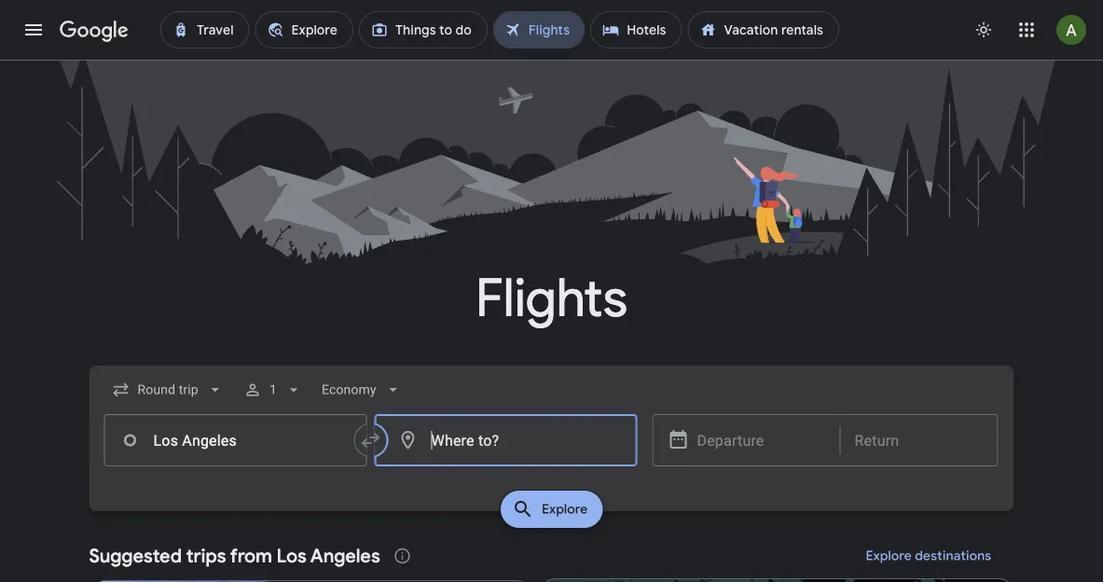 Task type: locate. For each thing, give the bounding box(es) containing it.
explore for explore
[[542, 501, 588, 518]]

1 button
[[236, 367, 310, 412]]

1 horizontal spatial explore
[[866, 548, 912, 564]]

0 horizontal spatial explore
[[542, 501, 588, 518]]

explore for explore destinations
[[866, 548, 912, 564]]

None text field
[[104, 414, 367, 466]]

explore destinations button
[[844, 534, 1014, 578]]

destinations
[[915, 548, 992, 564]]

explore left destinations
[[866, 548, 912, 564]]

explore inside flight search field
[[542, 501, 588, 518]]

explore up suggested trips from los angeles region
[[542, 501, 588, 518]]

explore button
[[501, 491, 603, 528]]

None field
[[104, 373, 232, 407], [314, 373, 410, 407], [104, 373, 232, 407], [314, 373, 410, 407]]

explore
[[542, 501, 588, 518], [866, 548, 912, 564]]

0 vertical spatial explore
[[542, 501, 588, 518]]

explore inside suggested trips from los angeles region
[[866, 548, 912, 564]]

1 vertical spatial explore
[[866, 548, 912, 564]]



Task type: vqa. For each thing, say whether or not it's contained in the screenshot.
trips
yes



Task type: describe. For each thing, give the bounding box(es) containing it.
main menu image
[[22, 19, 45, 41]]

suggested trips from los angeles
[[89, 544, 380, 568]]

Return text field
[[855, 415, 984, 465]]

none text field inside flight search field
[[104, 414, 367, 466]]

angeles
[[310, 544, 380, 568]]

Where to? text field
[[374, 414, 638, 466]]

1
[[269, 382, 277, 397]]

Flight search field
[[74, 366, 1029, 534]]

suggested
[[89, 544, 182, 568]]

trips
[[186, 544, 226, 568]]

los
[[277, 544, 307, 568]]

change appearance image
[[962, 7, 1006, 52]]

flights
[[476, 265, 628, 332]]

explore destinations
[[866, 548, 992, 564]]

Departure text field
[[697, 415, 826, 465]]

suggested trips from los angeles region
[[89, 534, 1014, 582]]

from
[[230, 544, 272, 568]]



